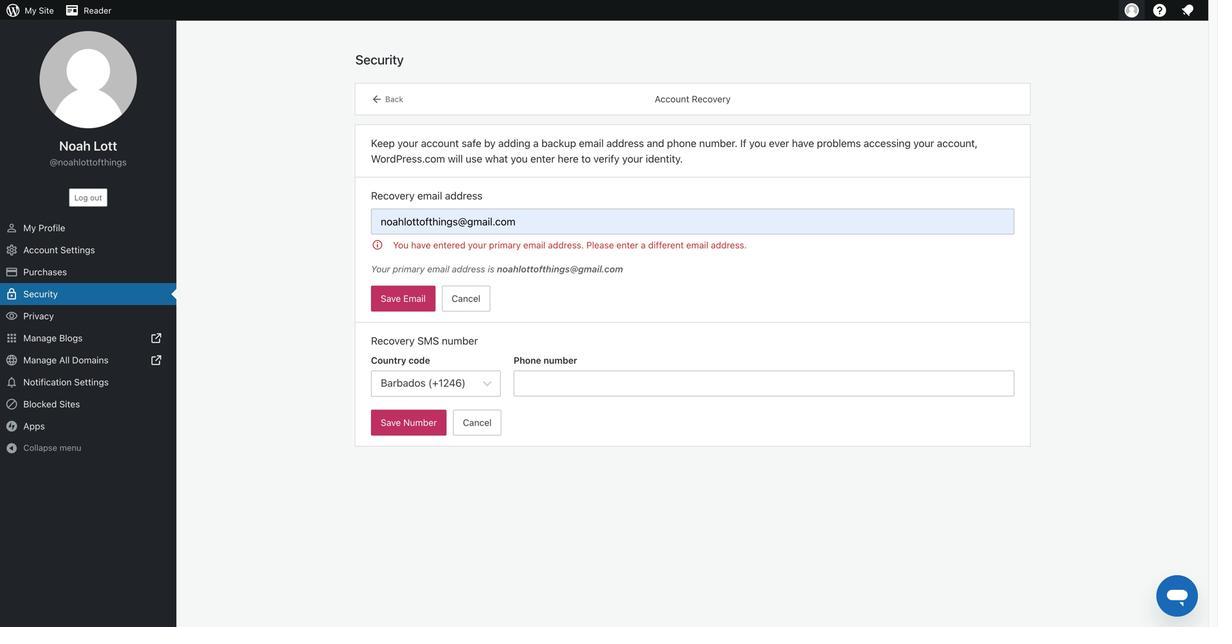 Task type: locate. For each thing, give the bounding box(es) containing it.
log
[[74, 193, 88, 202]]

0 vertical spatial have
[[792, 137, 814, 150]]

cancel button
[[442, 286, 490, 312], [453, 410, 501, 436]]

2 vertical spatial address
[[452, 264, 485, 275]]

0 vertical spatial enter
[[530, 153, 555, 165]]

block image
[[5, 398, 18, 411]]

1 vertical spatial settings
[[74, 377, 109, 388]]

1 horizontal spatial a
[[641, 240, 646, 251]]

enter right please
[[617, 240, 638, 251]]

2 vertical spatial recovery
[[371, 335, 415, 347]]

address. right different
[[711, 240, 747, 251]]

account
[[421, 137, 459, 150]]

a
[[533, 137, 539, 150], [641, 240, 646, 251]]

1 horizontal spatial primary
[[489, 240, 521, 251]]

1 address. from the left
[[548, 240, 584, 251]]

have right you
[[411, 240, 431, 251]]

you
[[749, 137, 766, 150], [511, 153, 528, 165]]

1 vertical spatial account
[[23, 245, 58, 256]]

your right entered
[[468, 240, 487, 251]]

will
[[448, 153, 463, 165]]

0 vertical spatial my
[[25, 6, 37, 15]]

settings inside notification settings link
[[74, 377, 109, 388]]

recovery email address
[[371, 190, 483, 202]]

1 vertical spatial primary
[[393, 264, 425, 275]]

help image
[[1152, 3, 1168, 18]]

domains
[[72, 355, 109, 366]]

1 vertical spatial address
[[445, 190, 483, 202]]

0 vertical spatial address
[[607, 137, 644, 150]]

country code group
[[371, 354, 514, 397]]

notification settings link
[[0, 372, 176, 394]]

you have entered your primary email address. please enter a different email address.
[[393, 240, 747, 251]]

1 vertical spatial save
[[381, 418, 401, 428]]

security link
[[0, 283, 176, 306]]

None telephone field
[[514, 371, 1015, 397]]

verify
[[594, 153, 620, 165]]

save number button
[[371, 410, 447, 436]]

lott
[[94, 138, 117, 153]]

group inside security main content
[[371, 209, 1015, 276]]

notification
[[23, 377, 72, 388]]

1 vertical spatial cancel button
[[453, 410, 501, 436]]

my left site
[[25, 6, 37, 15]]

privacy
[[23, 311, 54, 322]]

save left email
[[381, 294, 401, 304]]

my inside my profile link
[[23, 223, 36, 234]]

settings down domains
[[74, 377, 109, 388]]

primary
[[489, 240, 521, 251], [393, 264, 425, 275]]

1 vertical spatial number
[[544, 355, 577, 366]]

0 vertical spatial cancel button
[[442, 286, 490, 312]]

email
[[579, 137, 604, 150], [417, 190, 442, 202], [523, 240, 546, 251], [686, 240, 708, 251], [427, 264, 449, 275]]

notifications image
[[5, 376, 18, 389]]

1 horizontal spatial account
[[655, 94, 689, 104]]

purchases
[[23, 267, 67, 278]]

1 manage from the top
[[23, 333, 57, 344]]

manage
[[23, 333, 57, 344], [23, 355, 57, 366]]

accessing
[[864, 137, 911, 150]]

you down adding at the left top
[[511, 153, 528, 165]]

my inside the "my site" 'link'
[[25, 6, 37, 15]]

1 vertical spatial cancel
[[463, 418, 492, 428]]

email right different
[[686, 240, 708, 251]]

have right ever
[[792, 137, 814, 150]]

1 vertical spatial manage
[[23, 355, 57, 366]]

0 horizontal spatial have
[[411, 240, 431, 251]]

0 vertical spatial primary
[[489, 240, 521, 251]]

noahlottofthings
[[58, 157, 127, 168]]

address up verify
[[607, 137, 644, 150]]

number
[[403, 418, 437, 428]]

0 vertical spatial number
[[442, 335, 478, 347]]

ever
[[769, 137, 789, 150]]

security up privacy
[[23, 289, 58, 300]]

manage down privacy
[[23, 333, 57, 344]]

none text field inside security main content
[[371, 209, 1015, 235]]

security inside security main content
[[355, 52, 404, 67]]

account
[[655, 94, 689, 104], [23, 245, 58, 256]]

save email
[[381, 294, 426, 304]]

settings
[[60, 245, 95, 256], [74, 377, 109, 388]]

recovery
[[692, 94, 731, 104], [371, 190, 415, 202], [371, 335, 415, 347]]

address
[[607, 137, 644, 150], [445, 190, 483, 202], [452, 264, 485, 275]]

noah lott image
[[40, 31, 137, 128]]

group
[[371, 209, 1015, 276]]

0 horizontal spatial a
[[533, 137, 539, 150]]

save
[[381, 294, 401, 304], [381, 418, 401, 428]]

security
[[355, 52, 404, 67], [23, 289, 58, 300]]

1 horizontal spatial address.
[[711, 240, 747, 251]]

address. up noahlottofthings@gmail.com in the top of the page
[[548, 240, 584, 251]]

my
[[25, 6, 37, 15], [23, 223, 36, 234]]

none telephone field inside security main content
[[514, 371, 1015, 397]]

0 horizontal spatial address.
[[548, 240, 584, 251]]

your
[[398, 137, 418, 150], [914, 137, 934, 150], [622, 153, 643, 165], [468, 240, 487, 251]]

have
[[792, 137, 814, 150], [411, 240, 431, 251]]

collapse
[[23, 443, 57, 453]]

email up noahlottofthings@gmail.com in the top of the page
[[523, 240, 546, 251]]

save left number
[[381, 418, 401, 428]]

my site link
[[0, 0, 59, 21]]

address left is
[[452, 264, 485, 275]]

phone
[[514, 355, 541, 366]]

security up back link
[[355, 52, 404, 67]]

cancel down your primary email address is noahlottofthings@gmail.com
[[452, 294, 481, 304]]

group containing you have entered your primary email address. please enter a different email address.
[[371, 209, 1015, 276]]

collapse menu
[[23, 443, 81, 453]]

recovery up "number."
[[692, 94, 731, 104]]

0 vertical spatial manage
[[23, 333, 57, 344]]

0 vertical spatial settings
[[60, 245, 95, 256]]

manage your notifications image
[[1180, 3, 1195, 18]]

2 save from the top
[[381, 418, 401, 428]]

sms
[[417, 335, 439, 347]]

notification settings
[[23, 377, 109, 388]]

wordpress.com
[[371, 153, 445, 165]]

manage for manage blogs
[[23, 333, 57, 344]]

cancel right number
[[463, 418, 492, 428]]

settings down my profile link
[[60, 245, 95, 256]]

your
[[371, 264, 390, 275]]

person image
[[5, 222, 18, 235]]

1 vertical spatial recovery
[[371, 190, 415, 202]]

1 vertical spatial my
[[23, 223, 36, 234]]

recovery down 'wordpress.com' in the top left of the page
[[371, 190, 415, 202]]

None text field
[[371, 209, 1015, 235]]

a left different
[[641, 240, 646, 251]]

1 horizontal spatial you
[[749, 137, 766, 150]]

2 manage from the top
[[23, 355, 57, 366]]

cancel for address
[[452, 294, 481, 304]]

problems
[[817, 137, 861, 150]]

1 vertical spatial have
[[411, 240, 431, 251]]

your inside group
[[468, 240, 487, 251]]

account inside account settings link
[[23, 245, 58, 256]]

number right phone
[[544, 355, 577, 366]]

recovery up the country
[[371, 335, 415, 347]]

cancel
[[452, 294, 481, 304], [463, 418, 492, 428]]

1 horizontal spatial have
[[792, 137, 814, 150]]

account up phone
[[655, 94, 689, 104]]

blocked sites link
[[0, 394, 176, 416]]

0 vertical spatial cancel
[[452, 294, 481, 304]]

email down entered
[[427, 264, 449, 275]]

entered
[[433, 240, 466, 251]]

number
[[442, 335, 478, 347], [544, 355, 577, 366]]

here
[[558, 153, 579, 165]]

is
[[488, 264, 494, 275]]

keep your account safe by adding a backup email address and phone number. if you ever have problems accessing your account, wordpress.com will use what you enter here to verify your identity.
[[371, 137, 978, 165]]

0 horizontal spatial account
[[23, 245, 58, 256]]

manage up the notification
[[23, 355, 57, 366]]

primary down you
[[393, 264, 425, 275]]

security main content
[[355, 51, 1030, 447]]

0 vertical spatial security
[[355, 52, 404, 67]]

0 horizontal spatial you
[[511, 153, 528, 165]]

0 vertical spatial account
[[655, 94, 689, 104]]

phone number
[[514, 355, 577, 366]]

all
[[59, 355, 70, 366]]

settings inside account settings link
[[60, 245, 95, 256]]

primary up your primary email address is noahlottofthings@gmail.com
[[489, 240, 521, 251]]

email up to
[[579, 137, 604, 150]]

1 vertical spatial enter
[[617, 240, 638, 251]]

cancel button down is
[[442, 286, 490, 312]]

my for my profile
[[23, 223, 36, 234]]

1 vertical spatial a
[[641, 240, 646, 251]]

cancel button right number
[[453, 410, 501, 436]]

0 vertical spatial a
[[533, 137, 539, 150]]

country
[[371, 355, 406, 366]]

0 horizontal spatial security
[[23, 289, 58, 300]]

your primary email address is noahlottofthings@gmail.com
[[371, 264, 623, 275]]

a right adding at the left top
[[533, 137, 539, 150]]

1 horizontal spatial security
[[355, 52, 404, 67]]

1 save from the top
[[381, 294, 401, 304]]

apps image
[[5, 332, 18, 345]]

enter down backup
[[530, 153, 555, 165]]

number right sms
[[442, 335, 478, 347]]

save for recovery sms number
[[381, 418, 401, 428]]

account inside security main content
[[655, 94, 689, 104]]

you right if
[[749, 137, 766, 150]]

account down my profile
[[23, 245, 58, 256]]

by
[[484, 137, 496, 150]]

0 vertical spatial save
[[381, 294, 401, 304]]

1 horizontal spatial number
[[544, 355, 577, 366]]

address.
[[548, 240, 584, 251], [711, 240, 747, 251]]

site
[[39, 6, 54, 15]]

0 horizontal spatial primary
[[393, 264, 425, 275]]

my right the person image
[[23, 223, 36, 234]]

address down will
[[445, 190, 483, 202]]

1 vertical spatial security
[[23, 289, 58, 300]]

0 horizontal spatial enter
[[530, 153, 555, 165]]



Task type: describe. For each thing, give the bounding box(es) containing it.
out
[[90, 193, 102, 202]]

0 vertical spatial recovery
[[692, 94, 731, 104]]

you
[[393, 240, 409, 251]]

email
[[403, 294, 426, 304]]

visibility image
[[5, 310, 18, 323]]

a inside keep your account safe by adding a backup email address and phone number. if you ever have problems accessing your account, wordpress.com will use what you enter here to verify your identity.
[[533, 137, 539, 150]]

different
[[648, 240, 684, 251]]

blocked sites
[[23, 399, 80, 410]]

recovery for recovery sms number
[[371, 335, 415, 347]]

menu
[[60, 443, 81, 453]]

number.
[[699, 137, 738, 150]]

account recovery
[[655, 94, 731, 104]]

reader link
[[59, 0, 117, 21]]

country code
[[371, 355, 430, 366]]

manage all domains link
[[0, 350, 176, 372]]

your right verify
[[622, 153, 643, 165]]

your up 'wordpress.com' in the top left of the page
[[398, 137, 418, 150]]

my profile link
[[0, 217, 176, 239]]

have inside keep your account safe by adding a backup email address and phone number. if you ever have problems accessing your account, wordpress.com will use what you enter here to verify your identity.
[[792, 137, 814, 150]]

if
[[740, 137, 747, 150]]

security inside security link
[[23, 289, 58, 300]]

to
[[581, 153, 591, 165]]

my site
[[25, 6, 54, 15]]

please
[[586, 240, 614, 251]]

save number
[[381, 418, 437, 428]]

collapse menu link
[[0, 438, 176, 459]]

sites
[[59, 399, 80, 410]]

back
[[385, 95, 403, 104]]

cancel button for recovery sms number
[[453, 410, 501, 436]]

identity.
[[646, 153, 683, 165]]

apps
[[23, 421, 45, 432]]

phone number group
[[514, 354, 1015, 397]]

manage all domains
[[23, 355, 109, 366]]

settings for account settings
[[60, 245, 95, 256]]

manage for manage all domains
[[23, 355, 57, 366]]

language image
[[5, 354, 18, 367]]

backup
[[541, 137, 576, 150]]

address inside keep your account safe by adding a backup email address and phone number. if you ever have problems accessing your account, wordpress.com will use what you enter here to verify your identity.
[[607, 137, 644, 150]]

noahlottofthings@gmail.com
[[497, 264, 623, 275]]

blogs
[[59, 333, 83, 344]]

credit_card image
[[5, 266, 18, 279]]

apps link
[[0, 416, 176, 438]]

log out button
[[69, 189, 107, 207]]

recovery for recovery email address
[[371, 190, 415, 202]]

save email button
[[371, 286, 435, 312]]

adding
[[498, 137, 531, 150]]

settings image
[[5, 244, 18, 257]]

profile
[[38, 223, 65, 234]]

manage blogs link
[[0, 328, 176, 350]]

reader
[[84, 6, 112, 15]]

keep
[[371, 137, 395, 150]]

email down 'wordpress.com' in the top left of the page
[[417, 190, 442, 202]]

0 vertical spatial you
[[749, 137, 766, 150]]

account for account settings
[[23, 245, 58, 256]]

log out
[[74, 193, 102, 202]]

settings for notification settings
[[74, 377, 109, 388]]

noah lott @ noahlottofthings
[[50, 138, 127, 168]]

safe
[[462, 137, 481, 150]]

cancel button for recovery email address
[[442, 286, 490, 312]]

purchases link
[[0, 261, 176, 283]]

my profile image
[[1125, 3, 1139, 18]]

my profile
[[23, 223, 65, 234]]

account settings link
[[0, 239, 176, 261]]

phone
[[667, 137, 697, 150]]

recovery sms number
[[371, 335, 478, 347]]

manage blogs
[[23, 333, 83, 344]]

2 address. from the left
[[711, 240, 747, 251]]

code
[[409, 355, 430, 366]]

cancel for number
[[463, 418, 492, 428]]

save for recovery email address
[[381, 294, 401, 304]]

account settings
[[23, 245, 95, 256]]

account,
[[937, 137, 978, 150]]

@
[[50, 157, 58, 168]]

enter inside keep your account safe by adding a backup email address and phone number. if you ever have problems accessing your account, wordpress.com will use what you enter here to verify your identity.
[[530, 153, 555, 165]]

account for account recovery
[[655, 94, 689, 104]]

your left account,
[[914, 137, 934, 150]]

my for my site
[[25, 6, 37, 15]]

and
[[647, 137, 664, 150]]

number inside 'phone number' group
[[544, 355, 577, 366]]

0 horizontal spatial number
[[442, 335, 478, 347]]

back link
[[371, 91, 403, 108]]

lock image
[[5, 288, 18, 301]]

1 horizontal spatial enter
[[617, 240, 638, 251]]

have inside group
[[411, 240, 431, 251]]

noah
[[59, 138, 91, 153]]

use
[[466, 153, 482, 165]]

1 vertical spatial you
[[511, 153, 528, 165]]

what
[[485, 153, 508, 165]]

email inside keep your account safe by adding a backup email address and phone number. if you ever have problems accessing your account, wordpress.com will use what you enter here to verify your identity.
[[579, 137, 604, 150]]

privacy link
[[0, 306, 176, 328]]

blocked
[[23, 399, 57, 410]]



Task type: vqa. For each thing, say whether or not it's contained in the screenshot.
"SET" in Recovery SMS number Not set
no



